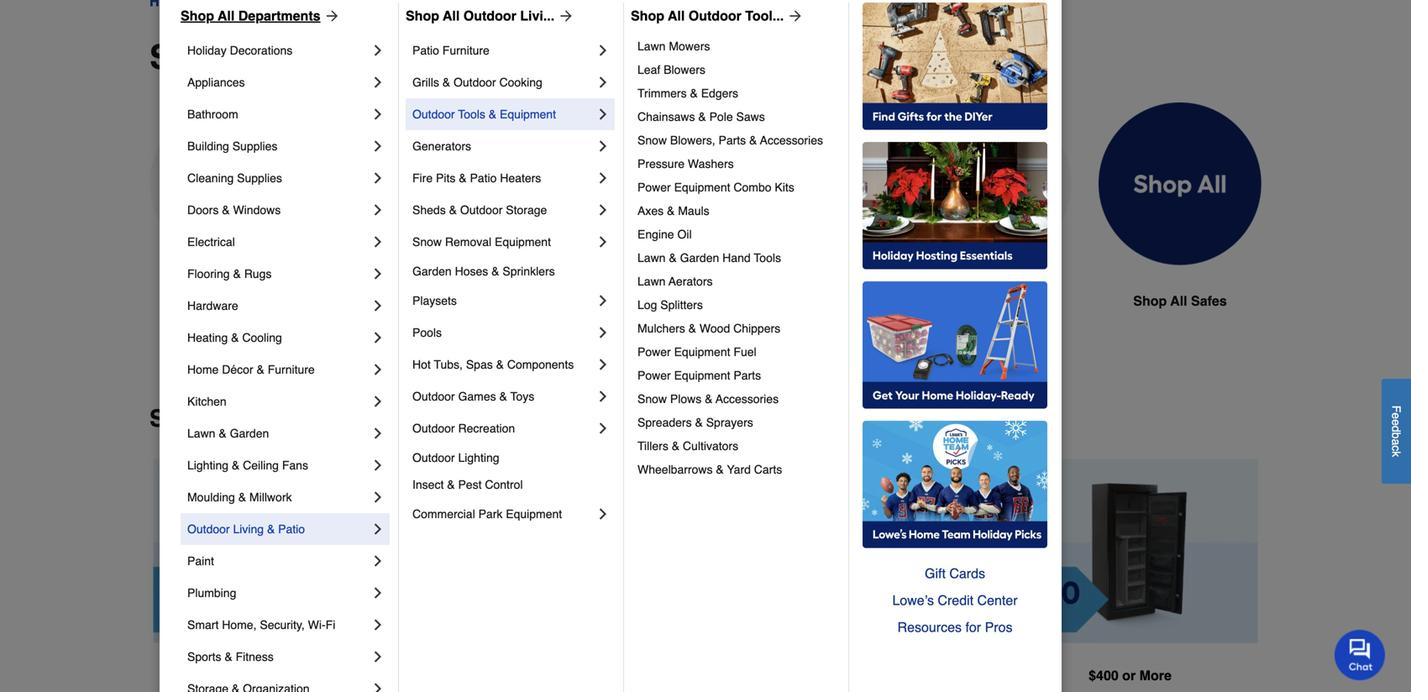 Task type: vqa. For each thing, say whether or not it's contained in the screenshot.
Mauls
yes



Task type: locate. For each thing, give the bounding box(es) containing it.
0 vertical spatial tools
[[458, 108, 485, 121]]

lawn up leaf
[[638, 39, 666, 53]]

0 horizontal spatial tools
[[458, 108, 485, 121]]

2 arrow right image from the left
[[784, 8, 804, 24]]

0 horizontal spatial shop
[[181, 8, 214, 24]]

chevron right image for hardware
[[370, 297, 386, 314]]

resources
[[898, 619, 962, 635]]

0 vertical spatial furniture
[[443, 44, 490, 57]]

2 vertical spatial patio
[[278, 522, 305, 536]]

chevron right image for lawn & garden
[[370, 425, 386, 442]]

snow for snow removal equipment
[[412, 235, 442, 249]]

a
[[1390, 439, 1403, 445]]

pools
[[412, 326, 442, 339]]

equipment
[[500, 108, 556, 121], [674, 181, 730, 194], [495, 235, 551, 249], [674, 345, 730, 359], [674, 369, 730, 382], [506, 507, 562, 521]]

safes inside file safes link
[[986, 293, 1022, 309]]

$200 – $400
[[810, 668, 884, 684]]

garden hoses & sprinklers link
[[412, 258, 612, 285]]

bathroom
[[187, 108, 238, 121]]

snow removal equipment link
[[412, 226, 595, 258]]

& left pole
[[698, 110, 706, 123]]

home left log on the top of the page
[[572, 293, 610, 309]]

& right "pits"
[[459, 171, 467, 185]]

fire pits & patio heaters link
[[412, 162, 595, 194]]

a black honeywell chest safe with the top open. image
[[719, 102, 882, 265]]

pest
[[458, 478, 482, 491]]

pools link
[[412, 317, 595, 349]]

0 vertical spatial parts
[[719, 134, 746, 147]]

outdoor up patio furniture link
[[463, 8, 516, 24]]

1 arrow right image from the left
[[555, 8, 575, 24]]

power for power equipment fuel
[[638, 345, 671, 359]]

lawn down engine on the left top of page
[[638, 251, 666, 265]]

shop inside shop all outdoor livi... link
[[406, 8, 439, 24]]

home,
[[222, 618, 257, 632]]

home up kitchen
[[187, 363, 219, 376]]

fireproof safes
[[182, 293, 280, 309]]

chevron right image for building supplies
[[370, 138, 386, 155]]

fire
[[412, 171, 433, 185]]

shop up lawn mowers
[[631, 8, 664, 24]]

engine
[[638, 228, 674, 241]]

arrow right image inside shop all outdoor livi... link
[[555, 8, 575, 24]]

commercial park equipment link
[[412, 498, 595, 530]]

1 vertical spatial shop
[[150, 405, 208, 432]]

$400
[[855, 668, 884, 684]]

recreation
[[458, 422, 515, 435]]

mowers
[[669, 39, 710, 53]]

2 vertical spatial snow
[[638, 392, 667, 406]]

0 vertical spatial supplies
[[232, 139, 278, 153]]

d
[[1390, 426, 1403, 432]]

1 horizontal spatial patio
[[412, 44, 439, 57]]

1 horizontal spatial shop
[[406, 8, 439, 24]]

& down the saws
[[749, 134, 757, 147]]

1 vertical spatial supplies
[[237, 171, 282, 185]]

0 horizontal spatial furniture
[[268, 363, 315, 376]]

equipment up power equipment parts
[[674, 345, 730, 359]]

2 horizontal spatial patio
[[470, 171, 497, 185]]

& left rugs
[[233, 267, 241, 281]]

a tall black sports afield gun safe. image
[[339, 102, 502, 265]]

shop for shop all departments
[[181, 8, 214, 24]]

garden up playsets
[[412, 265, 452, 278]]

1 horizontal spatial home
[[572, 293, 610, 309]]

chevron right image for moulding & millwork
[[370, 489, 386, 506]]

outdoor up lawn mowers link at the top
[[689, 8, 742, 24]]

& left the ceiling
[[232, 459, 240, 472]]

fans
[[282, 459, 308, 472]]

spreaders & sprayers link
[[638, 411, 837, 434]]

generators link
[[412, 130, 595, 162]]

home for home décor & furniture
[[187, 363, 219, 376]]

axes & mauls
[[638, 204, 709, 218]]

lighting & ceiling fans
[[187, 459, 308, 472]]

mulchers & wood chippers link
[[638, 317, 837, 340]]

& right sheds
[[449, 203, 457, 217]]

gift cards link
[[863, 560, 1047, 587]]

patio
[[412, 44, 439, 57], [470, 171, 497, 185], [278, 522, 305, 536]]

saws
[[736, 110, 765, 123]]

accessories
[[760, 134, 823, 147], [716, 392, 779, 406]]

shop all outdoor tool...
[[631, 8, 784, 24]]

& inside 'link'
[[238, 491, 246, 504]]

arrow right image inside shop all outdoor tool... link
[[784, 8, 804, 24]]

commercial park equipment
[[412, 507, 562, 521]]

e up b
[[1390, 419, 1403, 426]]

sprinklers
[[503, 265, 555, 278]]

lawn for lawn aerators
[[638, 275, 666, 288]]

fireproof
[[182, 293, 241, 309]]

1 vertical spatial home
[[187, 363, 219, 376]]

all for shop all outdoor livi...
[[443, 8, 460, 24]]

e up d
[[1390, 413, 1403, 419]]

chevron right image for smart home, security, wi-fi
[[370, 617, 386, 633]]

chevron right image
[[595, 42, 612, 59], [370, 106, 386, 123], [595, 106, 612, 123], [595, 170, 612, 186], [370, 202, 386, 218], [595, 234, 612, 250], [595, 324, 612, 341], [370, 329, 386, 346], [595, 356, 612, 373], [370, 361, 386, 378], [370, 425, 386, 442], [370, 457, 386, 474], [370, 489, 386, 506], [595, 506, 612, 522], [370, 553, 386, 570], [370, 585, 386, 601], [370, 680, 386, 692]]

0 horizontal spatial shop
[[150, 405, 208, 432]]

chevron right image for sheds & outdoor storage
[[595, 202, 612, 218]]

file
[[959, 293, 982, 309]]

lawn mowers
[[638, 39, 710, 53]]

equipment up sprinklers on the top
[[495, 235, 551, 249]]

parts for blowers,
[[719, 134, 746, 147]]

parts down fuel
[[734, 369, 761, 382]]

$400 or more
[[1089, 668, 1172, 683]]

1 horizontal spatial shop
[[1133, 293, 1167, 309]]

shop up holiday
[[181, 8, 214, 24]]

& right plows
[[705, 392, 713, 406]]

& right living
[[267, 522, 275, 536]]

patio up sheds & outdoor storage
[[470, 171, 497, 185]]

furniture up grills & outdoor cooking at the top left
[[443, 44, 490, 57]]

patio furniture
[[412, 44, 490, 57]]

all for shop all safes
[[1170, 293, 1187, 309]]

supplies up "cleaning supplies"
[[232, 139, 278, 153]]

rugs
[[244, 267, 272, 281]]

chevron right image for hot tubs, spas & components
[[595, 356, 612, 373]]

chevron right image for kitchen
[[370, 393, 386, 410]]

cooling
[[242, 331, 282, 344]]

lawn & garden
[[187, 427, 269, 440]]

chevron right image for cleaning supplies
[[370, 170, 386, 186]]

power up plows
[[638, 369, 671, 382]]

find gifts for the diyer. image
[[863, 3, 1047, 130]]

home
[[572, 293, 610, 309], [187, 363, 219, 376]]

paint
[[187, 554, 214, 568]]

leaf blowers link
[[638, 58, 837, 81]]

plows
[[670, 392, 702, 406]]

shop all outdoor livi... link
[[406, 6, 575, 26]]

2 vertical spatial power
[[638, 369, 671, 382]]

1 horizontal spatial arrow right image
[[784, 8, 804, 24]]

0 horizontal spatial garden
[[230, 427, 269, 440]]

garden for lawn & garden hand tools
[[680, 251, 719, 265]]

shop inside shop all outdoor tool... link
[[631, 8, 664, 24]]

1 vertical spatial power
[[638, 345, 671, 359]]

1 power from the top
[[638, 181, 671, 194]]

0 horizontal spatial lighting
[[187, 459, 229, 472]]

chevron right image for generators
[[595, 138, 612, 155]]

a black sentrysafe fireproof safe. image
[[150, 102, 312, 265]]

outdoor up snow removal equipment
[[460, 203, 503, 217]]

supplies
[[232, 139, 278, 153], [237, 171, 282, 185]]

garden for lawn & garden
[[230, 427, 269, 440]]

power for power equipment combo kits
[[638, 181, 671, 194]]

garden up lighting & ceiling fans at the bottom left of page
[[230, 427, 269, 440]]

removal
[[445, 235, 492, 249]]

pits
[[436, 171, 456, 185]]

tools
[[458, 108, 485, 121], [754, 251, 781, 265]]

outdoor up outdoor lighting
[[412, 422, 455, 435]]

$99 or less
[[244, 668, 318, 683]]

snow blowers, parts & accessories
[[638, 134, 823, 147]]

& right tillers in the bottom of the page
[[672, 439, 680, 453]]

1 horizontal spatial tools
[[754, 251, 781, 265]]

1 horizontal spatial furniture
[[443, 44, 490, 57]]

snow up spreaders
[[638, 392, 667, 406]]

building supplies link
[[187, 130, 370, 162]]

1 shop from the left
[[181, 8, 214, 24]]

garden up 'aerators'
[[680, 251, 719, 265]]

snow up pressure
[[638, 134, 667, 147]]

patio up grills
[[412, 44, 439, 57]]

outdoor down moulding
[[187, 522, 230, 536]]

chevron right image for snow removal equipment
[[595, 234, 612, 250]]

chevron right image for heating & cooling
[[370, 329, 386, 346]]

safes inside gun safes link
[[418, 293, 454, 309]]

safes inside the fireproof safes link
[[244, 293, 280, 309]]

0 horizontal spatial arrow right image
[[555, 8, 575, 24]]

oil
[[677, 228, 692, 241]]

outdoor down grills
[[412, 108, 455, 121]]

& left millwork
[[238, 491, 246, 504]]

0 horizontal spatial home
[[187, 363, 219, 376]]

chevron right image for outdoor recreation
[[595, 420, 612, 437]]

shop for shop all safes
[[1133, 293, 1167, 309]]

1 vertical spatial tools
[[754, 251, 781, 265]]

snow plows & accessories
[[638, 392, 779, 406]]

chevron right image for doors & windows
[[370, 202, 386, 218]]

shop up patio furniture
[[406, 8, 439, 24]]

safes for shop safes by price
[[215, 405, 278, 432]]

shop all. image
[[1099, 102, 1262, 266]]

supplies for building supplies
[[232, 139, 278, 153]]

sheds
[[412, 203, 446, 217]]

0 vertical spatial power
[[638, 181, 671, 194]]

cleaning supplies link
[[187, 162, 370, 194]]

parts down 'chainsaws & pole saws' link
[[719, 134, 746, 147]]

mulchers & wood chippers
[[638, 322, 780, 335]]

0 vertical spatial shop
[[1133, 293, 1167, 309]]

shop inside shop all departments link
[[181, 8, 214, 24]]

& up lawn aerators
[[669, 251, 677, 265]]

hot tubs, spas & components
[[412, 358, 574, 371]]

wood
[[700, 322, 730, 335]]

safes for file safes
[[986, 293, 1022, 309]]

safes inside shop all safes link
[[1191, 293, 1227, 309]]

park
[[478, 507, 503, 521]]

0 horizontal spatial patio
[[278, 522, 305, 536]]

shop
[[181, 8, 214, 24], [406, 8, 439, 24], [631, 8, 664, 24]]

& down grills & outdoor cooking link
[[489, 108, 497, 121]]

carts
[[754, 463, 782, 476]]

2 power from the top
[[638, 345, 671, 359]]

spreaders & sprayers
[[638, 416, 753, 429]]

chevron right image for lighting & ceiling fans
[[370, 457, 386, 474]]

cards
[[949, 566, 985, 581]]

& right décor
[[257, 363, 264, 376]]

equipment down cooking
[[500, 108, 556, 121]]

3 shop from the left
[[631, 8, 664, 24]]

combo
[[734, 181, 772, 194]]

arrow right image
[[555, 8, 575, 24], [784, 8, 804, 24]]

sheds & outdoor storage
[[412, 203, 547, 217]]

& down kitchen
[[219, 427, 227, 440]]

chevron right image for appliances
[[370, 74, 386, 91]]

chevron right image for electrical
[[370, 234, 386, 250]]

1 vertical spatial patio
[[470, 171, 497, 185]]

snow down sheds
[[412, 235, 442, 249]]

chevron right image for pools
[[595, 324, 612, 341]]

a black sentrysafe file safe with a key in the lock and the lid ajar. image
[[909, 102, 1072, 265]]

1 vertical spatial parts
[[734, 369, 761, 382]]

1 horizontal spatial garden
[[412, 265, 452, 278]]

& up chainsaws & pole saws
[[690, 87, 698, 100]]

lawn down kitchen
[[187, 427, 215, 440]]

power up axes
[[638, 181, 671, 194]]

& right hoses
[[492, 265, 499, 278]]

accessories down the saws
[[760, 134, 823, 147]]

2 horizontal spatial garden
[[680, 251, 719, 265]]

chevron right image for patio furniture
[[595, 42, 612, 59]]

1 vertical spatial furniture
[[268, 363, 315, 376]]

lighting up pest
[[458, 451, 499, 465]]

tools inside outdoor tools & equipment "link"
[[458, 108, 485, 121]]

chevron right image
[[370, 42, 386, 59], [370, 74, 386, 91], [595, 74, 612, 91], [370, 138, 386, 155], [595, 138, 612, 155], [370, 170, 386, 186], [595, 202, 612, 218], [370, 234, 386, 250], [370, 265, 386, 282], [595, 292, 612, 309], [370, 297, 386, 314], [595, 388, 612, 405], [370, 393, 386, 410], [595, 420, 612, 437], [370, 521, 386, 538], [370, 617, 386, 633], [370, 648, 386, 665]]

3 power from the top
[[638, 369, 671, 382]]

$400 or more. image
[[1002, 459, 1258, 643]]

0 vertical spatial patio
[[412, 44, 439, 57]]

patio for fire pits & patio heaters
[[470, 171, 497, 185]]

2 shop from the left
[[406, 8, 439, 24]]

hardware
[[187, 299, 238, 312]]

lighting & ceiling fans link
[[187, 449, 370, 481]]

2 horizontal spatial shop
[[631, 8, 664, 24]]

lawn up log on the top of the page
[[638, 275, 666, 288]]

& left pest
[[447, 478, 455, 491]]

chevron right image for outdoor living & patio
[[370, 521, 386, 538]]

all for shop all departments
[[218, 8, 235, 24]]

$100 to $200. image
[[436, 459, 692, 643]]

lowe's credit center link
[[863, 587, 1047, 614]]

tools down grills & outdoor cooking at the top left
[[458, 108, 485, 121]]

sports & fitness link
[[187, 641, 370, 673]]

fuel
[[734, 345, 757, 359]]

tools right hand
[[754, 251, 781, 265]]

all for shop all outdoor tool...
[[668, 8, 685, 24]]

safes inside home safes link
[[613, 293, 649, 309]]

electrical link
[[187, 226, 370, 258]]

1 vertical spatial accessories
[[716, 392, 779, 406]]

patio up paint link at the bottom left of page
[[278, 522, 305, 536]]

& right grills
[[442, 76, 450, 89]]

arrow right image up lawn mowers link at the top
[[784, 8, 804, 24]]

grills & outdoor cooking link
[[412, 66, 595, 98]]

0 vertical spatial home
[[572, 293, 610, 309]]

0 vertical spatial snow
[[638, 134, 667, 147]]

supplies up windows
[[237, 171, 282, 185]]

gift cards
[[925, 566, 985, 581]]

arrow right image up patio furniture link
[[555, 8, 575, 24]]

lawn aerators link
[[638, 270, 837, 293]]

lighting up moulding
[[187, 459, 229, 472]]

accessories down power equipment parts link
[[716, 392, 779, 406]]

tillers & cultivators
[[638, 439, 738, 453]]

furniture down heating & cooling link
[[268, 363, 315, 376]]

f
[[1390, 405, 1403, 413]]

moulding & millwork
[[187, 491, 292, 504]]

power down mulchers
[[638, 345, 671, 359]]

chevron right image for playsets
[[595, 292, 612, 309]]

file safes link
[[909, 102, 1072, 352]]

shop for shop all outdoor livi...
[[406, 8, 439, 24]]

1 vertical spatial snow
[[412, 235, 442, 249]]

equipment down power equipment fuel
[[674, 369, 730, 382]]



Task type: describe. For each thing, give the bounding box(es) containing it.
moulding & millwork link
[[187, 481, 370, 513]]

outdoor recreation
[[412, 422, 515, 435]]

bathroom link
[[187, 98, 370, 130]]

living
[[233, 522, 264, 536]]

pros
[[985, 619, 1013, 635]]

shop for shop all outdoor tool...
[[631, 8, 664, 24]]

arrow right image for shop all outdoor tool...
[[784, 8, 804, 24]]

splitters
[[660, 298, 703, 312]]

patio furniture link
[[412, 34, 595, 66]]

hoses
[[455, 265, 488, 278]]

pole
[[709, 110, 733, 123]]

lawn & garden link
[[187, 417, 370, 449]]

fire pits & patio heaters
[[412, 171, 541, 185]]

snow blowers, parts & accessories link
[[638, 129, 837, 152]]

k
[[1390, 451, 1403, 457]]

0 vertical spatial accessories
[[760, 134, 823, 147]]

power for power equipment parts
[[638, 369, 671, 382]]

& left yard
[[716, 463, 724, 476]]

smart
[[187, 618, 219, 632]]

wheelbarrows
[[638, 463, 713, 476]]

chevron right image for bathroom
[[370, 106, 386, 123]]

livi...
[[520, 8, 555, 24]]

outdoor living & patio
[[187, 522, 305, 536]]

fi
[[326, 618, 335, 632]]

outdoor recreation link
[[412, 412, 595, 444]]

kitchen
[[187, 395, 227, 408]]

pressure
[[638, 157, 685, 171]]

gun safes
[[388, 293, 454, 309]]

safes for home safes
[[613, 293, 649, 309]]

chevron right image for outdoor tools & equipment
[[595, 106, 612, 123]]

hot
[[412, 358, 431, 371]]

gift
[[925, 566, 946, 581]]

wi-
[[308, 618, 326, 632]]

insect & pest control link
[[412, 471, 612, 498]]

snow plows & accessories link
[[638, 387, 837, 411]]

lawn for lawn & garden
[[187, 427, 215, 440]]

equipment up mauls
[[674, 181, 730, 194]]

chevron right image for outdoor games & toys
[[595, 388, 612, 405]]

power equipment combo kits link
[[638, 176, 837, 199]]

windows
[[233, 203, 281, 217]]

supplies for cleaning supplies
[[237, 171, 282, 185]]

chevron right image for flooring & rugs
[[370, 265, 386, 282]]

f e e d b a c k
[[1390, 405, 1403, 457]]

holiday hosting essentials. image
[[863, 142, 1047, 270]]

hot tubs, spas & components link
[[412, 349, 595, 381]]

snow for snow plows & accessories
[[638, 392, 667, 406]]

power equipment parts
[[638, 369, 761, 382]]

lawn for lawn & garden hand tools
[[638, 251, 666, 265]]

gun
[[388, 293, 414, 309]]

& right doors at the top left
[[222, 203, 230, 217]]

electrical
[[187, 235, 235, 249]]

pressure washers
[[638, 157, 734, 171]]

chevron right image for home décor & furniture
[[370, 361, 386, 378]]

grills & outdoor cooking
[[412, 76, 542, 89]]

$400 or
[[1089, 668, 1136, 683]]

tools inside the lawn & garden hand tools link
[[754, 251, 781, 265]]

doors & windows
[[187, 203, 281, 217]]

playsets link
[[412, 285, 595, 317]]

outdoor games & toys link
[[412, 381, 595, 412]]

for
[[966, 619, 981, 635]]

home décor & furniture link
[[187, 354, 370, 386]]

outdoor up insect
[[412, 451, 455, 465]]

& down snow plows & accessories
[[695, 416, 703, 429]]

lawn mowers link
[[638, 34, 837, 58]]

chevron right image for grills & outdoor cooking
[[595, 74, 612, 91]]

equipment down insect & pest control link
[[506, 507, 562, 521]]

$99 or less. image
[[153, 459, 409, 643]]

parts for equipment
[[734, 369, 761, 382]]

& right sports
[[225, 650, 232, 664]]

lawn & garden hand tools link
[[638, 246, 837, 270]]

chevron right image for holiday decorations
[[370, 42, 386, 59]]

shop all departments link
[[181, 6, 341, 26]]

lawn for lawn mowers
[[638, 39, 666, 53]]

sprayers
[[706, 416, 753, 429]]

kits
[[775, 181, 794, 194]]

insect & pest control
[[412, 478, 523, 491]]

chainsaws
[[638, 110, 695, 123]]

shop all outdoor livi...
[[406, 8, 555, 24]]

heaters
[[500, 171, 541, 185]]

cultivators
[[683, 439, 738, 453]]

safes for fireproof safes
[[244, 293, 280, 309]]

$200 to $400. image
[[719, 459, 975, 644]]

arrow right image for shop all outdoor livi...
[[555, 8, 575, 24]]

lowe's
[[892, 593, 934, 608]]

kitchen link
[[187, 386, 370, 417]]

heating & cooling
[[187, 331, 282, 344]]

outdoor up outdoor tools & equipment
[[454, 76, 496, 89]]

arrow right image
[[320, 8, 341, 24]]

chevron right image for paint
[[370, 553, 386, 570]]

chevron right image for plumbing
[[370, 585, 386, 601]]

sports & fitness
[[187, 650, 274, 664]]

log
[[638, 298, 657, 312]]

chainsaws & pole saws link
[[638, 105, 837, 129]]

file safes
[[959, 293, 1022, 309]]

& left wood
[[689, 322, 696, 335]]

axes & mauls link
[[638, 199, 837, 223]]

2 e from the top
[[1390, 419, 1403, 426]]

chevron right image for sports & fitness
[[370, 648, 386, 665]]

outdoor inside "link"
[[412, 108, 455, 121]]

shop all safes
[[1133, 293, 1227, 309]]

patio for outdoor living & patio
[[278, 522, 305, 536]]

engine oil link
[[638, 223, 837, 246]]

appliances link
[[187, 66, 370, 98]]

cleaning
[[187, 171, 234, 185]]

outdoor down hot
[[412, 390, 455, 403]]

& right axes
[[667, 204, 675, 218]]

chat invite button image
[[1335, 629, 1386, 680]]

trimmers
[[638, 87, 687, 100]]

hardware link
[[187, 290, 370, 322]]

a black sentrysafe home safe with the door ajar. image
[[529, 102, 692, 265]]

wheelbarrows & yard carts link
[[638, 458, 837, 481]]

get your home holiday-ready. image
[[863, 281, 1047, 409]]

snow for snow blowers, parts & accessories
[[638, 134, 667, 147]]

lowe's home team holiday picks. image
[[863, 421, 1047, 549]]

& left cooling
[[231, 331, 239, 344]]

home for home safes
[[572, 293, 610, 309]]

or
[[270, 668, 284, 683]]

power equipment fuel
[[638, 345, 757, 359]]

& right spas
[[496, 358, 504, 371]]

doors & windows link
[[187, 194, 370, 226]]

& left the toys
[[499, 390, 507, 403]]

commercial
[[412, 507, 475, 521]]

shop safes by price
[[150, 405, 376, 432]]

chevron right image for fire pits & patio heaters
[[595, 170, 612, 186]]

shop for shop safes by price
[[150, 405, 208, 432]]

b
[[1390, 432, 1403, 439]]

gun safes link
[[339, 102, 502, 352]]

resources for pros
[[898, 619, 1013, 635]]

cleaning supplies
[[187, 171, 282, 185]]

chevron right image for commercial park equipment
[[595, 506, 612, 522]]

outdoor lighting link
[[412, 444, 612, 471]]

lawn & garden hand tools
[[638, 251, 781, 265]]

1 e from the top
[[1390, 413, 1403, 419]]

outdoor living & patio link
[[187, 513, 370, 545]]

safes for gun safes
[[418, 293, 454, 309]]

1 horizontal spatial lighting
[[458, 451, 499, 465]]

washers
[[688, 157, 734, 171]]

log splitters
[[638, 298, 703, 312]]



